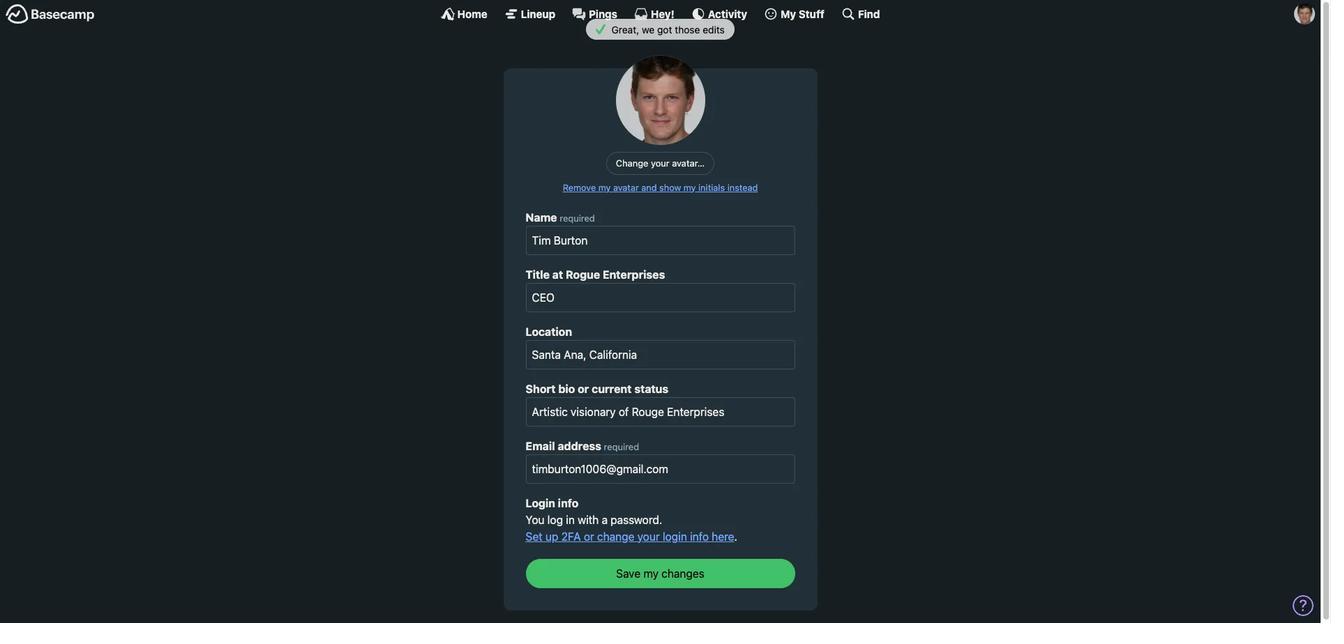 Task type: locate. For each thing, give the bounding box(es) containing it.
my left avatar
[[598, 182, 611, 193]]

enterprises
[[603, 268, 665, 281]]

or inside login info you log in with              a password. set up 2fa or change your login info here .
[[584, 531, 594, 543]]

None submit
[[526, 559, 795, 588]]

my right show
[[684, 182, 696, 193]]

name
[[526, 211, 557, 224]]

tim burton image
[[1294, 3, 1315, 24], [616, 56, 705, 145]]

email
[[526, 440, 555, 452]]

info left here on the bottom of page
[[690, 531, 709, 543]]

set up 2fa or change your login info here link
[[526, 531, 734, 543]]

with
[[578, 514, 599, 526]]

info
[[558, 497, 579, 510], [690, 531, 709, 543]]

0 horizontal spatial required
[[560, 212, 595, 224]]

pings
[[589, 7, 617, 20]]

1 horizontal spatial tim burton image
[[1294, 3, 1315, 24]]

lineup
[[521, 7, 555, 20]]

find button
[[841, 7, 880, 21]]

tim burton image inside main element
[[1294, 3, 1315, 24]]

0 vertical spatial tim burton image
[[1294, 3, 1315, 24]]

address
[[558, 440, 601, 452]]

or down with
[[584, 531, 594, 543]]

find
[[858, 7, 880, 20]]

edits
[[703, 23, 725, 35]]

your up 'remove my avatar and show my initials instead' link
[[651, 157, 670, 168]]

required
[[560, 212, 595, 224], [604, 441, 639, 452]]

1 horizontal spatial my
[[684, 182, 696, 193]]

those
[[675, 23, 700, 35]]

switch accounts image
[[6, 3, 95, 25]]

info up in
[[558, 497, 579, 510]]

Location text field
[[526, 340, 795, 369]]

1 vertical spatial required
[[604, 441, 639, 452]]

1 vertical spatial or
[[584, 531, 594, 543]]

your inside login info you log in with              a password. set up 2fa or change your login info here .
[[637, 531, 660, 543]]

0 vertical spatial required
[[560, 212, 595, 224]]

1 vertical spatial tim burton image
[[616, 56, 705, 145]]

1 horizontal spatial info
[[690, 531, 709, 543]]

my stuff
[[781, 7, 825, 20]]

short
[[526, 383, 556, 395]]

None text field
[[526, 226, 795, 255]]

in
[[566, 514, 575, 526]]

None email field
[[526, 455, 795, 484]]

0 vertical spatial your
[[651, 157, 670, 168]]

we
[[642, 23, 655, 35]]

Short bio or current status text field
[[526, 397, 795, 427]]

0 horizontal spatial my
[[598, 182, 611, 193]]

my
[[598, 182, 611, 193], [684, 182, 696, 193]]

0 vertical spatial or
[[578, 383, 589, 395]]

required down remove
[[560, 212, 595, 224]]

main element
[[0, 0, 1321, 27]]

hey! button
[[634, 7, 674, 21]]

1 horizontal spatial required
[[604, 441, 639, 452]]

change your avatar…
[[616, 157, 705, 168]]

activity
[[708, 7, 747, 20]]

instead
[[727, 182, 758, 193]]

pings button
[[572, 7, 617, 21]]

hey!
[[651, 7, 674, 20]]

2 my from the left
[[684, 182, 696, 193]]

or
[[578, 383, 589, 395], [584, 531, 594, 543]]

login
[[663, 531, 687, 543]]

change
[[597, 531, 634, 543]]

your
[[651, 157, 670, 168], [637, 531, 660, 543]]

1 vertical spatial your
[[637, 531, 660, 543]]

0 horizontal spatial tim burton image
[[616, 56, 705, 145]]

location
[[526, 325, 572, 338]]

0 vertical spatial info
[[558, 497, 579, 510]]

or right bio
[[578, 383, 589, 395]]

name required
[[526, 211, 595, 224]]

home
[[457, 7, 487, 20]]

title
[[526, 268, 550, 281]]

current
[[592, 383, 632, 395]]

required right address
[[604, 441, 639, 452]]

you
[[526, 514, 545, 526]]

rogue
[[566, 268, 600, 281]]

your down password.
[[637, 531, 660, 543]]

login info you log in with              a password. set up 2fa or change your login info here .
[[526, 497, 737, 543]]

change your avatar… button
[[606, 152, 714, 175]]

required inside email address required
[[604, 441, 639, 452]]

0 horizontal spatial info
[[558, 497, 579, 510]]



Task type: describe. For each thing, give the bounding box(es) containing it.
great, we got those edits alert
[[0, 19, 1321, 40]]

and
[[641, 182, 657, 193]]

set
[[526, 531, 543, 543]]

Title at Rogue Enterprises text field
[[526, 283, 795, 312]]

my
[[781, 7, 796, 20]]

2fa
[[561, 531, 581, 543]]

show
[[659, 182, 681, 193]]

remove my avatar and show my initials instead link
[[563, 182, 758, 193]]

required inside name required
[[560, 212, 595, 224]]

home link
[[441, 7, 487, 21]]

.
[[734, 531, 737, 543]]

short bio or current status
[[526, 383, 668, 395]]

great,
[[612, 23, 639, 35]]

lineup link
[[504, 7, 555, 21]]

avatar
[[613, 182, 639, 193]]

a
[[602, 514, 608, 526]]

log
[[547, 514, 563, 526]]

remove my avatar and show my initials instead
[[563, 182, 758, 193]]

got
[[657, 23, 672, 35]]

1 vertical spatial info
[[690, 531, 709, 543]]

bio
[[558, 383, 575, 395]]

1 my from the left
[[598, 182, 611, 193]]

email address required
[[526, 440, 639, 452]]

at
[[552, 268, 563, 281]]

login
[[526, 497, 555, 510]]

here
[[712, 531, 734, 543]]

password.
[[611, 514, 662, 526]]

activity link
[[691, 7, 747, 21]]

status
[[634, 383, 668, 395]]

avatar…
[[672, 157, 705, 168]]

up
[[545, 531, 558, 543]]

great, we got those edits
[[609, 23, 725, 35]]

my stuff button
[[764, 7, 825, 21]]

title at rogue enterprises
[[526, 268, 665, 281]]

stuff
[[799, 7, 825, 20]]

remove
[[563, 182, 596, 193]]

initials
[[698, 182, 725, 193]]

change
[[616, 157, 648, 168]]

your inside button
[[651, 157, 670, 168]]



Task type: vqa. For each thing, say whether or not it's contained in the screenshot.
YOUR inside the login info you log in with              a password. set up 2fa or change your login info here .
yes



